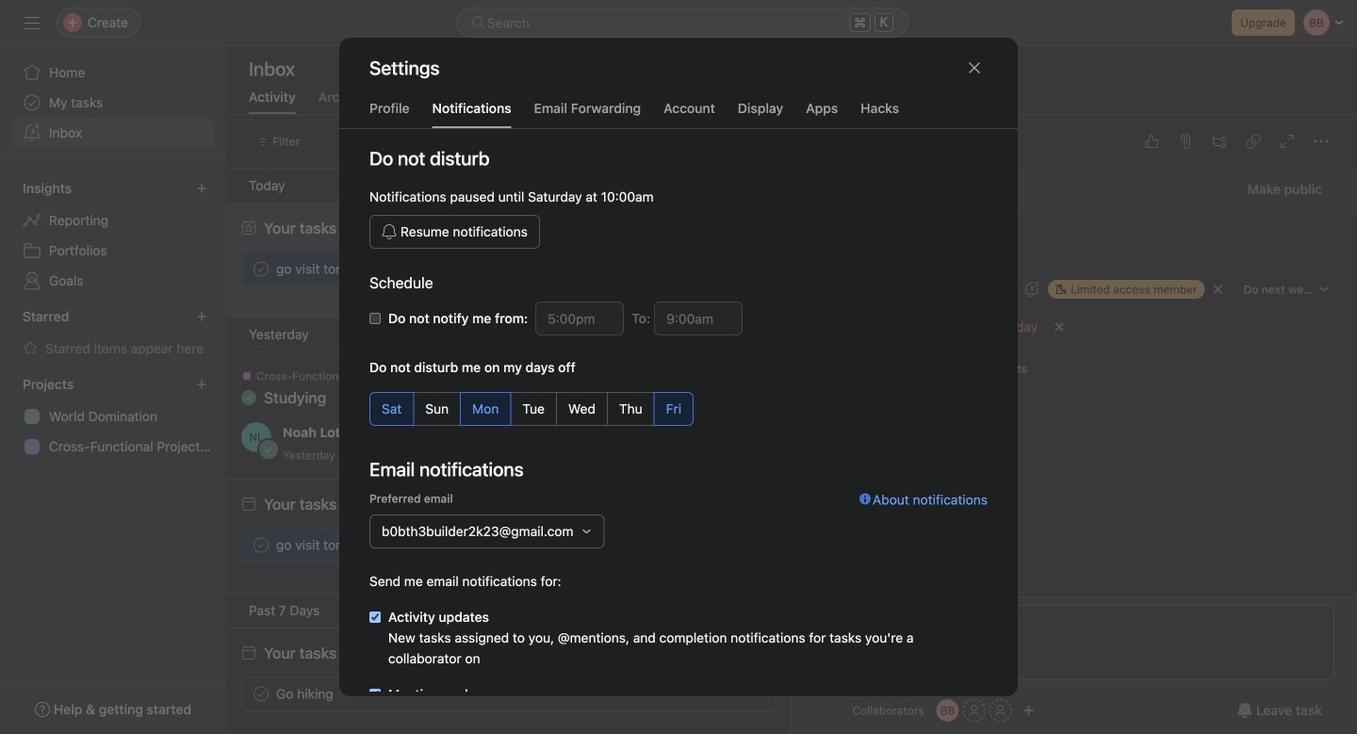 Task type: locate. For each thing, give the bounding box(es) containing it.
None checkbox
[[370, 313, 381, 324], [370, 612, 381, 623], [370, 313, 381, 324], [370, 612, 381, 623]]

mark complete image down your tasks for mar 20, task element
[[250, 534, 273, 557]]

mark complete checkbox down your tasks for mar 20, task element
[[250, 534, 273, 557]]

0 horizontal spatial open user profile image
[[241, 422, 272, 453]]

1 vertical spatial open user profile image
[[815, 605, 845, 636]]

mark complete image for 2nd mark complete checkbox from the bottom
[[250, 534, 273, 557]]

your tasks for today, task element
[[264, 219, 403, 237]]

0 vertical spatial mark complete checkbox
[[250, 534, 273, 557]]

insights element
[[0, 172, 226, 300]]

3 mark complete image from the top
[[250, 683, 273, 706]]

add or remove collaborators image
[[1024, 705, 1035, 717]]

open user profile image
[[241, 422, 272, 453], [815, 605, 845, 636]]

2 mark complete checkbox from the top
[[250, 683, 273, 706]]

0 vertical spatial open user profile image
[[241, 422, 272, 453]]

mark complete image
[[250, 258, 273, 281], [250, 534, 273, 557], [250, 683, 273, 706]]

2 mark complete image from the top
[[250, 534, 273, 557]]

starred element
[[0, 300, 226, 368]]

main content
[[793, 169, 1358, 735]]

mark complete checkbox down your tasks for mar 15, task element
[[250, 683, 273, 706]]

mark complete image down your tasks for mar 15, task element
[[250, 683, 273, 706]]

dialog
[[339, 38, 1018, 735]]

clear due date image
[[1054, 322, 1066, 333]]

your tasks for mar 20, task element
[[264, 496, 413, 513]]

your tasks for mar 15, task element
[[264, 645, 411, 662]]

Mark complete checkbox
[[250, 534, 273, 557], [250, 683, 273, 706]]

1 mark complete checkbox from the top
[[250, 534, 273, 557]]

2 vertical spatial mark complete image
[[250, 683, 273, 706]]

None checkbox
[[370, 689, 381, 701]]

1 vertical spatial mark complete image
[[250, 534, 273, 557]]

Task Name text field
[[802, 222, 1335, 265]]

full screen image
[[1281, 134, 1296, 149]]

1 mark complete image from the top
[[250, 258, 273, 281]]

mark complete image down your tasks for today, task element
[[250, 258, 273, 281]]

go visit tomy dialog
[[793, 115, 1358, 735]]

projects element
[[0, 368, 226, 466]]

None text field
[[536, 302, 624, 336], [655, 302, 743, 336], [536, 302, 624, 336], [655, 302, 743, 336]]

0 likes. click to like this task image
[[1145, 134, 1160, 149]]

1 vertical spatial mark complete checkbox
[[250, 683, 273, 706]]

add subtask image
[[1213, 134, 1228, 149]]

0 vertical spatial mark complete image
[[250, 258, 273, 281]]

remove assignee image
[[1213, 284, 1224, 295]]

1 horizontal spatial open user profile image
[[815, 605, 845, 636]]

settings tab list
[[339, 98, 1018, 129]]



Task type: vqa. For each thing, say whether or not it's contained in the screenshot.
Task name text box corresponding to Mark complete checkbox within the Looking for new HR rep cell
no



Task type: describe. For each thing, give the bounding box(es) containing it.
close this dialog image
[[967, 60, 983, 75]]

hide sidebar image
[[25, 15, 40, 30]]

global element
[[0, 46, 226, 159]]

add or remove collaborators image
[[937, 700, 960, 722]]

mark complete image for 1st mark complete checkbox from the bottom of the page
[[250, 683, 273, 706]]

Mark complete checkbox
[[250, 258, 273, 281]]

mark complete image for mark complete option
[[250, 258, 273, 281]]

copy task link image
[[1247, 134, 1262, 149]]



